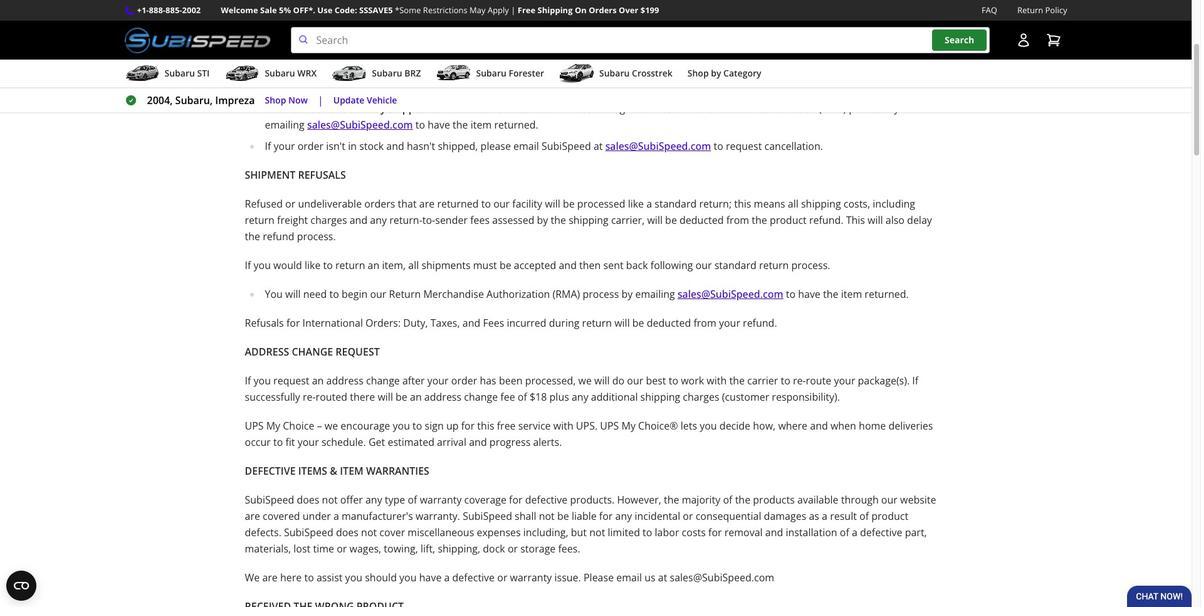 Task type: describe. For each thing, give the bounding box(es) containing it.
charges inside if you request an address change after your order has been processed, we will do our best to work with the carrier to re-route your package(s). if successfully re-routed there will be an address change fee of $18 plus any additional shipping charges (customer responsibility).
[[683, 390, 720, 404]]

isn't
[[326, 139, 346, 153]]

2 ups from the left
[[600, 419, 619, 433]]

1 vertical spatial returned.
[[865, 287, 909, 301]]

subaru wrx
[[265, 67, 317, 79]]

be left processed
[[563, 197, 575, 211]]

you will need to begin our return merchandise authorization (rma) process by emailing sales@subispeed.com to have the item returned.
[[265, 287, 909, 301]]

1 vertical spatial all
[[408, 258, 419, 272]]

2 horizontal spatial return
[[1018, 4, 1044, 16]]

decide
[[720, 419, 751, 433]]

our inside refused or undeliverable orders that are returned to our facility will be processed like a standard return; this means all shipping costs, including return freight charges and any return-to-sender fees assessed by the shipping carrier, will be deducted from the product refund. this will also delay the refund process.
[[494, 197, 510, 211]]

will right facility
[[545, 197, 560, 211]]

your up shipment refusals
[[274, 139, 295, 153]]

return inside . you will need to begin our return merchandise authorization (rma) process by emailing
[[655, 102, 687, 115]]

for inside ups my choice – we encourage you to sign up for this free service with ups. ups my choice® lets you decide how, where and when home deliveries occur to fit your schedule. get estimated arrival and progress alerts.
[[461, 419, 475, 433]]

1 vertical spatial authorization
[[487, 287, 550, 301]]

and left when
[[810, 419, 828, 433]]

or inside refused or undeliverable orders that are returned to our facility will be processed like a standard return; this means all shipping costs, including return freight charges and any return-to-sender fees assessed by the shipping carrier, will be deducted from the product refund. this will also delay the refund process.
[[285, 197, 296, 211]]

a subaru wrx thumbnail image image
[[225, 64, 260, 83]]

return;
[[700, 197, 732, 211]]

1 vertical spatial |
[[318, 94, 323, 107]]

address change request
[[245, 345, 380, 359]]

request
[[336, 345, 380, 359]]

return down you will need to begin our return merchandise authorization (rma) process by emailing sales@subispeed.com to have the item returned.
[[582, 316, 612, 330]]

2 horizontal spatial item
[[841, 287, 862, 301]]

0 horizontal spatial begin
[[342, 287, 368, 301]]

return inside refused or undeliverable orders that are returned to our facility will be processed like a standard return; this means all shipping costs, including return freight charges and any return-to-sender fees assessed by the shipping carrier, will be deducted from the product refund. this will also delay the refund process.
[[245, 213, 275, 227]]

be right cannot
[[466, 102, 478, 115]]

ups.
[[576, 419, 598, 433]]

with inside ups my choice – we encourage you to sign up for this free service with ups. ups my choice® lets you decide how, where and when home deliveries occur to fit your schedule. get estimated arrival and progress alerts.
[[554, 419, 574, 433]]

subaru for subaru forester
[[476, 67, 507, 79]]

1 horizontal spatial warranty
[[510, 571, 552, 585]]

storage
[[521, 542, 556, 556]]

0 horizontal spatial address
[[326, 374, 364, 388]]

our inside subispeed does not offer any type of warranty coverage for defective products. however, the majority of the products available through our website are covered under a manufacturer's warranty. subispeed shall not be liable for any incidental or consequential damages as a result of product defects. subispeed does not cover miscellaneous expenses including, but not limited to labor costs for removal and installation of a defective part, materials, lost time or wages, towing, lift, shipping, dock or storage fees.
[[882, 493, 898, 507]]

choice®
[[638, 419, 678, 433]]

are inside subispeed does not offer any type of warranty coverage for defective products. however, the majority of the products available through our website are covered under a manufacturer's warranty. subispeed shall not be liable for any incidental or consequential damages as a result of product defects. subispeed does not cover miscellaneous expenses including, but not limited to labor costs for removal and installation of a defective part, materials, lost time or wages, towing, lift, shipping, dock or storage fees.
[[245, 509, 260, 523]]

0 horizontal spatial need
[[303, 287, 327, 301]]

if for if you request an address change after your order has been processed, we will do our best to work with the carrier to re-route your package(s). if successfully re-routed there will be an address change fee of $18 plus any additional shipping charges (customer responsibility).
[[245, 374, 251, 388]]

0 vertical spatial returned.
[[494, 118, 539, 132]]

our
[[804, 57, 822, 70]]

taxes,
[[431, 316, 460, 330]]

responsibility).
[[772, 390, 840, 404]]

time inside subispeed does not offer any type of warranty coverage for defective products. however, the majority of the products available through our website are covered under a manufacturer's warranty. subispeed shall not be liable for any incidental or consequential damages as a result of product defects. subispeed does not cover miscellaneous expenses including, but not limited to labor costs for removal and installation of a defective part, materials, lost time or wages, towing, lift, shipping, dock or storage fees.
[[313, 542, 334, 556]]

defects.
[[245, 526, 281, 539]]

defective for products
[[525, 493, 568, 507]]

0 vertical spatial does
[[297, 493, 319, 507]]

up
[[446, 419, 459, 433]]

a down result
[[852, 526, 858, 539]]

by inside refused or undeliverable orders that are returned to our facility will be processed like a standard return; this means all shipping costs, including return freight charges and any return-to-sender fees assessed by the shipping carrier, will be deducted from the product refund. this will also delay the refund process.
[[537, 213, 548, 227]]

a subaru brz thumbnail image image
[[332, 64, 367, 83]]

for down consequential
[[709, 526, 722, 539]]

1 horizontal spatial emailing
[[636, 287, 675, 301]]

if your order isn't in stock and hasn't shipped, please email subispeed at sales@subispeed.com to request cancellation.
[[265, 139, 823, 153]]

already
[[350, 102, 386, 115]]

open widget image
[[6, 571, 36, 601]]

0 vertical spatial request
[[726, 139, 762, 153]]

you right assist
[[345, 571, 363, 585]]

change
[[292, 345, 333, 359]]

freight
[[277, 213, 308, 227]]

refused or undeliverable orders that are returned to our facility will be processed like a standard return; this means all shipping costs, including return freight charges and any return-to-sender fees assessed by the shipping carrier, will be deducted from the product refund. this will also delay the refund process.
[[245, 197, 932, 243]]

be right carrier,
[[665, 213, 677, 227]]

0 vertical spatial sales@subispeed.com
[[307, 118, 413, 132]]

all inside refused or undeliverable orders that are returned to our facility will be processed like a standard return; this means all shipping costs, including return freight charges and any return-to-sender fees assessed by the shipping carrier, will be deducted from the product refund. this will also delay the refund process.
[[788, 197, 799, 211]]

will inside . you will need to begin our return merchandise authorization (rma) process by emailing
[[552, 102, 567, 115]]

and right arrival
[[469, 435, 487, 449]]

assist
[[317, 571, 343, 585]]

authorization inside . you will need to begin our return merchandise authorization (rma) process by emailing
[[753, 102, 817, 115]]

your left order.
[[749, 57, 770, 70]]

and left fees
[[463, 316, 481, 330]]

or right dock
[[508, 542, 518, 556]]

1 my from the left
[[266, 419, 280, 433]]

subaru crosstrek button
[[559, 62, 673, 87]]

2 horizontal spatial shipping
[[801, 197, 841, 211]]

available
[[798, 493, 839, 507]]

covered
[[263, 509, 300, 523]]

will right there
[[378, 390, 393, 404]]

route
[[806, 374, 832, 388]]

refund. this
[[810, 213, 865, 227]]

1 horizontal spatial change
[[464, 390, 498, 404]]

not up the wages, on the left bottom of page
[[361, 526, 377, 539]]

be inside if the item you ordered was in stock at the time you placed your order, it is unlikely we will be able to cancel your order. our system sends orders immediately to ship.
[[667, 57, 679, 70]]

+1-
[[137, 4, 149, 16]]

or down dock
[[497, 571, 508, 585]]

–
[[317, 419, 322, 433]]

1 vertical spatial an
[[312, 374, 324, 388]]

package(s).
[[858, 374, 910, 388]]

1 horizontal spatial process.
[[792, 258, 831, 272]]

subispeed up lost
[[284, 526, 333, 539]]

off*.
[[293, 4, 315, 16]]

any up the limited
[[616, 509, 632, 523]]

offer
[[340, 493, 363, 507]]

0 vertical spatial an
[[368, 258, 380, 272]]

fit
[[286, 435, 295, 449]]

defective for at sales@subispeed.com
[[453, 571, 495, 585]]

warranties
[[366, 464, 429, 478]]

subispeed down . you will need to begin our return merchandise authorization (rma) process by emailing
[[542, 139, 591, 153]]

deliveries
[[889, 419, 933, 433]]

refusals
[[245, 316, 284, 330]]

update vehicle
[[333, 94, 397, 106]]

sales@subispeed.com link for you will need to begin our return merchandise authorization (rma) process by emailing
[[678, 287, 784, 301]]

incurred
[[507, 316, 547, 330]]

to inside refused or undeliverable orders that are returned to our facility will be processed like a standard return; this means all shipping costs, including return freight charges and any return-to-sender fees assessed by the shipping carrier, will be deducted from the product refund. this will also delay the refund process.
[[481, 197, 491, 211]]

1 horizontal spatial standard
[[715, 258, 757, 272]]

welcome
[[221, 4, 258, 16]]

sales@subispeed.com for if your order isn't in stock and hasn't shipped, please email subispeed at
[[606, 139, 711, 153]]

this inside ups my choice – we encourage you to sign up for this free service with ups. ups my choice® lets you decide how, where and when home deliveries occur to fit your schedule. get estimated arrival and progress alerts.
[[477, 419, 495, 433]]

you left would
[[254, 258, 271, 272]]

installation
[[786, 526, 838, 539]]

be inside if you request an address change after your order has been processed, we will do our best to work with the carrier to re-route your package(s). if successfully re-routed there will be an address change fee of $18 plus any additional shipping charges (customer responsibility).
[[396, 390, 408, 404]]

sales@subispeed.com link for if your order isn't in stock and hasn't shipped, please email subispeed at
[[606, 139, 711, 153]]

if right package(s). on the right of page
[[913, 374, 919, 388]]

refund.
[[743, 316, 777, 330]]

will left do
[[595, 374, 610, 388]]

*some
[[395, 4, 421, 16]]

website
[[901, 493, 937, 507]]

shipping inside if you request an address change after your order has been processed, we will do our best to work with the carrier to re-route your package(s). if successfully re-routed there will be an address change fee of $18 plus any additional shipping charges (customer responsibility).
[[641, 390, 681, 404]]

1 horizontal spatial are
[[262, 571, 278, 585]]

0 vertical spatial orders
[[589, 4, 617, 16]]

subispeed down coverage
[[463, 509, 512, 523]]

sti
[[197, 67, 210, 79]]

shop now
[[265, 94, 308, 106]]

update
[[333, 94, 365, 106]]

shall
[[515, 509, 537, 523]]

you up estimated
[[393, 419, 410, 433]]

1 horizontal spatial email
[[617, 571, 642, 585]]

arrival
[[437, 435, 467, 449]]

+1-888-885-2002 link
[[137, 4, 201, 17]]

will down would
[[285, 287, 301, 301]]

0 horizontal spatial email
[[514, 139, 539, 153]]

immediately
[[245, 73, 303, 87]]

subispeed logo image
[[124, 27, 271, 53]]

subaru forester button
[[436, 62, 544, 87]]

fee
[[501, 390, 515, 404]]

sale
[[260, 4, 277, 16]]

be down back
[[633, 316, 644, 330]]

policy
[[1046, 4, 1068, 16]]

0 horizontal spatial stock
[[359, 139, 384, 153]]

your right route
[[834, 374, 856, 388]]

result
[[830, 509, 857, 523]]

0 horizontal spatial in
[[348, 139, 357, 153]]

shipped
[[388, 102, 427, 115]]

0 horizontal spatial from
[[694, 316, 717, 330]]

subaru forester
[[476, 67, 544, 79]]

subispeed up covered
[[245, 493, 294, 507]]

over
[[619, 4, 639, 16]]

your right 'after'
[[427, 374, 449, 388]]

should
[[365, 571, 397, 585]]

0 horizontal spatial re-
[[303, 390, 316, 404]]

a down 'shipping,'
[[444, 571, 450, 585]]

2004,
[[147, 94, 173, 107]]

not up including,
[[539, 509, 555, 523]]

product inside refused or undeliverable orders that are returned to our facility will be processed like a standard return; this means all shipping costs, including return freight charges and any return-to-sender fees assessed by the shipping carrier, will be deducted from the product refund. this will also delay the refund process.
[[770, 213, 807, 227]]

1 horizontal spatial re-
[[793, 374, 806, 388]]

by inside . you will need to begin our return merchandise authorization (rma) process by emailing
[[888, 102, 899, 115]]

0 vertical spatial order
[[298, 139, 324, 153]]

item inside if the item you ordered was in stock at the time you placed your order, it is unlikely we will be able to cancel your order. our system sends orders immediately to ship.
[[272, 57, 293, 70]]

0 horizontal spatial that
[[301, 102, 321, 115]]

standard inside refused or undeliverable orders that are returned to our facility will be processed like a standard return; this means all shipping costs, including return freight charges and any return-to-sender fees assessed by the shipping carrier, will be deducted from the product refund. this will also delay the refund process.
[[655, 197, 697, 211]]

manufacturer's
[[342, 509, 413, 523]]

of down result
[[840, 526, 850, 539]]

subaru sti
[[165, 67, 210, 79]]

1 horizontal spatial does
[[336, 526, 359, 539]]

how,
[[753, 419, 776, 433]]

will down you will need to begin our return merchandise authorization (rma) process by emailing sales@subispeed.com to have the item returned.
[[615, 316, 630, 330]]

also
[[886, 213, 905, 227]]

any inside refused or undeliverable orders that are returned to our facility will be processed like a standard return; this means all shipping costs, including return freight charges and any return-to-sender fees assessed by the shipping carrier, will be deducted from the product refund. this will also delay the refund process.
[[370, 213, 387, 227]]

your left refund.
[[719, 316, 741, 330]]

return policy link
[[1018, 4, 1068, 17]]

subaru,
[[175, 94, 213, 107]]

1 horizontal spatial at
[[594, 139, 603, 153]]

1 vertical spatial deducted
[[647, 316, 691, 330]]

shipments
[[422, 258, 471, 272]]

or left the wages, on the left bottom of page
[[337, 542, 347, 556]]

accepted
[[514, 258, 556, 272]]

2 horizontal spatial an
[[410, 390, 422, 404]]

unlikely
[[595, 57, 631, 70]]

refusals for international orders: duty, taxes, and fees incurred during return will be deducted from your refund.
[[245, 316, 777, 330]]

a inside refused or undeliverable orders that are returned to our facility will be processed like a standard return; this means all shipping costs, including return freight charges and any return-to-sender fees assessed by the shipping carrier, will be deducted from the product refund. this will also delay the refund process.
[[647, 197, 652, 211]]

for down products.
[[599, 509, 613, 523]]

carrier,
[[611, 213, 645, 227]]

shipped,
[[438, 139, 478, 153]]

be right must
[[500, 258, 512, 272]]

and left hasn't
[[387, 139, 404, 153]]

get
[[369, 435, 385, 449]]

service
[[518, 419, 551, 433]]

1 vertical spatial process
[[583, 287, 619, 301]]

time inside if the item you ordered was in stock at the time you placed your order, it is unlikely we will be able to cancel your order. our system sends orders immediately to ship.
[[444, 57, 465, 70]]

address
[[245, 345, 289, 359]]

0 horizontal spatial like
[[305, 258, 321, 272]]

0 horizontal spatial merchandise
[[424, 287, 484, 301]]

return up refund.
[[759, 258, 789, 272]]

any up manufacturer's
[[366, 493, 382, 507]]

is
[[585, 57, 592, 70]]

a subaru sti thumbnail image image
[[124, 64, 160, 83]]

charges inside refused or undeliverable orders that are returned to our facility will be processed like a standard return; this means all shipping costs, including return freight charges and any return-to-sender fees assessed by the shipping carrier, will be deducted from the product refund. this will also delay the refund process.
[[311, 213, 347, 227]]

plus
[[550, 390, 569, 404]]

(customer
[[722, 390, 770, 404]]

you right lets
[[700, 419, 717, 433]]

a right under
[[334, 509, 339, 523]]

return-
[[390, 213, 423, 227]]

and left then in the top of the page
[[559, 258, 577, 272]]

removal
[[725, 526, 763, 539]]



Task type: locate. For each thing, give the bounding box(es) containing it.
are
[[419, 197, 435, 211], [245, 509, 260, 523], [262, 571, 278, 585]]

be inside subispeed does not offer any type of warranty coverage for defective products. however, the majority of the products available through our website are covered under a manufacturer's warranty. subispeed shall not be liable for any incidental or consequential damages as a result of product defects. subispeed does not cover miscellaneous expenses including, but not limited to labor costs for removal and installation of a defective part, materials, lost time or wages, towing, lift, shipping, dock or storage fees.
[[557, 509, 569, 523]]

from down return;
[[727, 213, 749, 227]]

process inside . you will need to begin our return merchandise authorization (rma) process by emailing
[[849, 102, 886, 115]]

re- up responsibility).
[[793, 374, 806, 388]]

an up routed
[[312, 374, 324, 388]]

subaru left sti
[[165, 67, 195, 79]]

deducted inside refused or undeliverable orders that are returned to our facility will be processed like a standard return; this means all shipping costs, including return freight charges and any return-to-sender fees assessed by the shipping carrier, will be deducted from the product refund. this will also delay the refund process.
[[680, 213, 724, 227]]

of right the type
[[408, 493, 417, 507]]

0 horizontal spatial orders
[[265, 102, 298, 115]]

will inside if the item you ordered was in stock at the time you placed your order, it is unlikely we will be able to cancel your order. our system sends orders immediately to ship.
[[649, 57, 665, 70]]

ship.
[[317, 73, 340, 87]]

0 vertical spatial shipping
[[801, 197, 841, 211]]

button image
[[1016, 33, 1031, 48]]

1 horizontal spatial need
[[570, 102, 593, 115]]

must
[[473, 258, 497, 272]]

0 vertical spatial orders
[[890, 57, 921, 70]]

2 horizontal spatial defective
[[860, 526, 903, 539]]

0 vertical spatial charges
[[311, 213, 347, 227]]

subaru inside 'dropdown button'
[[265, 67, 295, 79]]

will left 'also'
[[868, 213, 883, 227]]

be down 'after'
[[396, 390, 408, 404]]

search
[[945, 34, 975, 46]]

0 horizontal spatial process.
[[297, 230, 336, 243]]

cancel
[[717, 57, 746, 70]]

are up to-
[[419, 197, 435, 211]]

will
[[649, 57, 665, 70], [552, 102, 567, 115], [545, 197, 560, 211], [647, 213, 663, 227], [868, 213, 883, 227], [285, 287, 301, 301], [615, 316, 630, 330], [595, 374, 610, 388], [378, 390, 393, 404]]

return
[[245, 213, 275, 227], [336, 258, 365, 272], [759, 258, 789, 272], [582, 316, 612, 330]]

1 horizontal spatial |
[[511, 4, 516, 16]]

this left means on the top right of page
[[735, 197, 752, 211]]

subaru for subaru wrx
[[265, 67, 295, 79]]

and inside refused or undeliverable orders that are returned to our facility will be processed like a standard return; this means all shipping costs, including return freight charges and any return-to-sender fees assessed by the shipping carrier, will be deducted from the product refund. this will also delay the refund process.
[[350, 213, 368, 227]]

successfully
[[245, 390, 300, 404]]

0 vertical spatial change
[[366, 374, 400, 388]]

time right brz
[[444, 57, 465, 70]]

hasn't
[[407, 139, 435, 153]]

0 horizontal spatial return
[[389, 287, 421, 301]]

1 vertical spatial warranty
[[510, 571, 552, 585]]

process. down freight
[[297, 230, 336, 243]]

a
[[647, 197, 652, 211], [334, 509, 339, 523], [822, 509, 828, 523], [852, 526, 858, 539], [444, 571, 450, 585]]

change down has
[[464, 390, 498, 404]]

(rma) up during
[[553, 287, 580, 301]]

orders right the sends
[[890, 57, 921, 70]]

you right should
[[400, 571, 417, 585]]

1 horizontal spatial in
[[376, 57, 385, 70]]

a subaru forester thumbnail image image
[[436, 64, 471, 83]]

placed
[[488, 57, 519, 70]]

warranty up the warranty.
[[420, 493, 462, 507]]

emailing
[[265, 118, 305, 132], [636, 287, 675, 301]]

address up sign
[[424, 390, 462, 404]]

1 horizontal spatial ups
[[600, 419, 619, 433]]

1 vertical spatial sales@subispeed.com link
[[606, 139, 711, 153]]

1 horizontal spatial stock
[[388, 57, 412, 70]]

0 horizontal spatial orders
[[365, 197, 395, 211]]

1 vertical spatial address
[[424, 390, 462, 404]]

additional
[[591, 390, 638, 404]]

that up return-
[[398, 197, 417, 211]]

are up defects.
[[245, 509, 260, 523]]

materials,
[[245, 542, 291, 556]]

shop inside 'dropdown button'
[[688, 67, 709, 79]]

merchandise inside . you will need to begin our return merchandise authorization (rma) process by emailing
[[690, 102, 750, 115]]

0 horizontal spatial (rma)
[[553, 287, 580, 301]]

majority
[[682, 493, 721, 507]]

you inside if you request an address change after your order has been processed, we will do our best to work with the carrier to re-route your package(s). if successfully re-routed there will be an address change fee of $18 plus any additional shipping charges (customer responsibility).
[[254, 374, 271, 388]]

not right but
[[590, 526, 605, 539]]

charges down the work
[[683, 390, 720, 404]]

0 horizontal spatial |
[[318, 94, 323, 107]]

following
[[651, 258, 693, 272]]

or
[[285, 197, 296, 211], [683, 509, 693, 523], [337, 542, 347, 556], [508, 542, 518, 556], [497, 571, 508, 585]]

product inside subispeed does not offer any type of warranty coverage for defective products. however, the majority of the products available through our website are covered under a manufacturer's warranty. subispeed shall not be liable for any incidental or consequential damages as a result of product defects. subispeed does not cover miscellaneous expenses including, but not limited to labor costs for removal and installation of a defective part, materials, lost time or wages, towing, lift, shipping, dock or storage fees.
[[872, 509, 909, 523]]

stock right isn't
[[359, 139, 384, 153]]

here
[[280, 571, 302, 585]]

orders inside if the item you ordered was in stock at the time you placed your order, it is unlikely we will be able to cancel your order. our system sends orders immediately to ship.
[[890, 57, 921, 70]]

need inside . you will need to begin our return merchandise authorization (rma) process by emailing
[[570, 102, 593, 115]]

1 vertical spatial item
[[471, 118, 492, 132]]

deducted down following on the top
[[647, 316, 691, 330]]

that inside refused or undeliverable orders that are returned to our facility will be processed like a standard return; this means all shipping costs, including return freight charges and any return-to-sender fees assessed by the shipping carrier, will be deducted from the product refund. this will also delay the refund process.
[[398, 197, 417, 211]]

1 vertical spatial (rma)
[[553, 287, 580, 301]]

begin inside . you will need to begin our return merchandise authorization (rma) process by emailing
[[608, 102, 634, 115]]

0 vertical spatial that
[[301, 102, 321, 115]]

888-
[[149, 4, 166, 16]]

(rma)
[[819, 102, 847, 115], [553, 287, 580, 301]]

but
[[571, 526, 587, 539]]

merchandise
[[690, 102, 750, 115], [424, 287, 484, 301]]

shipping down processed
[[569, 213, 609, 227]]

address
[[326, 374, 364, 388], [424, 390, 462, 404]]

for international
[[287, 316, 363, 330]]

to inside . you will need to begin our return merchandise authorization (rma) process by emailing
[[596, 102, 605, 115]]

at inside if the item you ordered was in stock at the time you placed your order, it is unlikely we will be able to cancel your order. our system sends orders immediately to ship.
[[415, 57, 424, 70]]

1 horizontal spatial we
[[579, 374, 592, 388]]

if for if your order isn't in stock and hasn't shipped, please email subispeed at sales@subispeed.com to request cancellation.
[[265, 139, 271, 153]]

1 vertical spatial in
[[348, 139, 357, 153]]

1 horizontal spatial (rma)
[[819, 102, 847, 115]]

cancelled
[[481, 102, 526, 115]]

your left order,
[[521, 57, 543, 70]]

5 subaru from the left
[[600, 67, 630, 79]]

vehicle
[[367, 94, 397, 106]]

my up occur
[[266, 419, 280, 433]]

1 vertical spatial sales@subispeed.com
[[606, 139, 711, 153]]

including,
[[523, 526, 569, 539]]

2 vertical spatial shipping
[[641, 390, 681, 404]]

a right processed
[[647, 197, 652, 211]]

subaru right is
[[600, 67, 630, 79]]

if you request an address change after your order has been processed, we will do our best to work with the carrier to re-route your package(s). if successfully re-routed there will be an address change fee of $18 plus any additional shipping charges (customer responsibility).
[[245, 374, 919, 404]]

stock inside if the item you ordered was in stock at the time you placed your order, it is unlikely we will be able to cancel your order. our system sends orders immediately to ship.
[[388, 57, 412, 70]]

our up orders:
[[370, 287, 387, 301]]

0 horizontal spatial are
[[245, 509, 260, 523]]

search input field
[[291, 27, 990, 53]]

subispeed does not offer any type of warranty coverage for defective products. however, the majority of the products available through our website are covered under a manufacturer's warranty. subispeed shall not be liable for any incidental or consequential damages as a result of product defects. subispeed does not cover miscellaneous expenses including, but not limited to labor costs for removal and installation of a defective part, materials, lost time or wages, towing, lift, shipping, dock or storage fees.
[[245, 493, 937, 556]]

of up consequential
[[723, 493, 733, 507]]

during
[[549, 316, 580, 330]]

change up there
[[366, 374, 400, 388]]

orders up return-
[[365, 197, 395, 211]]

(rma) down system at the top right of page
[[819, 102, 847, 115]]

in right isn't
[[348, 139, 357, 153]]

we down search input field
[[633, 57, 647, 70]]

back
[[626, 258, 648, 272]]

returned
[[437, 197, 479, 211]]

1 vertical spatial you
[[265, 287, 283, 301]]

product up part, at right
[[872, 509, 909, 523]]

category
[[724, 67, 762, 79]]

sales@subispeed.com link
[[307, 118, 413, 132], [606, 139, 711, 153], [678, 287, 784, 301]]

1 vertical spatial orders
[[265, 102, 298, 115]]

however,
[[617, 493, 662, 507]]

1 horizontal spatial address
[[424, 390, 462, 404]]

1 vertical spatial begin
[[342, 287, 368, 301]]

under
[[303, 509, 331, 523]]

3 subaru from the left
[[372, 67, 402, 79]]

subaru for subaru sti
[[165, 67, 195, 79]]

0 vertical spatial time
[[444, 57, 465, 70]]

1 horizontal spatial request
[[726, 139, 762, 153]]

0 horizontal spatial my
[[266, 419, 280, 433]]

0 horizontal spatial at
[[415, 57, 424, 70]]

1 vertical spatial order
[[451, 374, 477, 388]]

you inside . you will need to begin our return merchandise authorization (rma) process by emailing
[[531, 102, 549, 115]]

when
[[831, 419, 857, 433]]

return up duty,
[[389, 287, 421, 301]]

0 vertical spatial defective
[[525, 493, 568, 507]]

if for if the item you ordered was in stock at the time you placed your order, it is unlikely we will be able to cancel your order. our system sends orders immediately to ship.
[[245, 57, 251, 70]]

1 horizontal spatial product
[[872, 509, 909, 523]]

(rma) inside . you will need to begin our return merchandise authorization (rma) process by emailing
[[819, 102, 847, 115]]

shop
[[688, 67, 709, 79], [265, 94, 286, 106]]

from inside refused or undeliverable orders that are returned to our facility will be processed like a standard return; this means all shipping costs, including return freight charges and any return-to-sender fees assessed by the shipping carrier, will be deducted from the product refund. this will also delay the refund process.
[[727, 213, 749, 227]]

to-
[[423, 213, 435, 227]]

sales@subispeed.com to have the item returned.
[[307, 118, 539, 132]]

1 vertical spatial at
[[594, 139, 603, 153]]

free
[[497, 419, 516, 433]]

sales@subispeed.com for you will need to begin our return merchandise authorization (rma) process by emailing
[[678, 287, 784, 301]]

1 horizontal spatial shipping
[[641, 390, 681, 404]]

orders right the "on"
[[589, 4, 617, 16]]

will right carrier,
[[647, 213, 663, 227]]

occur
[[245, 435, 271, 449]]

and inside subispeed does not offer any type of warranty coverage for defective products. however, the majority of the products available through our website are covered under a manufacturer's warranty. subispeed shall not be liable for any incidental or consequential damages as a result of product defects. subispeed does not cover miscellaneous expenses including, but not limited to labor costs for removal and installation of a defective part, materials, lost time or wages, towing, lift, shipping, dock or storage fees.
[[766, 526, 783, 539]]

begin up orders:
[[342, 287, 368, 301]]

the
[[254, 57, 269, 70], [426, 57, 442, 70], [453, 118, 468, 132], [551, 213, 566, 227], [752, 213, 767, 227], [245, 230, 260, 243], [823, 287, 839, 301], [730, 374, 745, 388], [664, 493, 679, 507], [735, 493, 751, 507]]

duty,
[[403, 316, 428, 330]]

2 my from the left
[[622, 419, 636, 433]]

subispeed
[[542, 139, 591, 153], [245, 493, 294, 507], [463, 509, 512, 523], [284, 526, 333, 539]]

1 vertical spatial emailing
[[636, 287, 675, 301]]

lost
[[294, 542, 311, 556]]

labor
[[655, 526, 679, 539]]

a right as
[[822, 509, 828, 523]]

0 vertical spatial stock
[[388, 57, 412, 70]]

miscellaneous
[[408, 526, 474, 539]]

return down crosstrek
[[655, 102, 687, 115]]

for up shall
[[509, 493, 523, 507]]

need down a subaru crosstrek thumbnail image
[[570, 102, 593, 115]]

0 vertical spatial in
[[376, 57, 385, 70]]

are inside refused or undeliverable orders that are returned to our facility will be processed like a standard return; this means all shipping costs, including return freight charges and any return-to-sender fees assessed by the shipping carrier, will be deducted from the product refund. this will also delay the refund process.
[[419, 197, 435, 211]]

you left placed
[[468, 57, 485, 70]]

1 ups from the left
[[245, 419, 264, 433]]

1 vertical spatial we
[[579, 374, 592, 388]]

2 vertical spatial an
[[410, 390, 422, 404]]

crosstrek
[[632, 67, 673, 79]]

we left do
[[579, 374, 592, 388]]

subaru wrx button
[[225, 62, 317, 87]]

ordered
[[315, 57, 353, 70]]

process.
[[297, 230, 336, 243], [792, 258, 831, 272]]

0 horizontal spatial item
[[272, 57, 293, 70]]

order inside if you request an address change after your order has been processed, we will do our best to work with the carrier to re-route your package(s). if successfully re-routed there will be an address change fee of $18 plus any additional shipping charges (customer responsibility).
[[451, 374, 477, 388]]

choice
[[283, 419, 314, 433]]

our inside if you request an address change after your order has been processed, we will do our best to work with the carrier to re-route your package(s). if successfully re-routed there will be an address change fee of $18 plus any additional shipping charges (customer responsibility).
[[627, 374, 644, 388]]

email
[[514, 139, 539, 153], [617, 571, 642, 585]]

deducted down return;
[[680, 213, 724, 227]]

my left choice®
[[622, 419, 636, 433]]

2 subaru from the left
[[265, 67, 295, 79]]

a subaru crosstrek thumbnail image image
[[559, 64, 595, 83]]

2 vertical spatial sales@subispeed.com
[[678, 287, 784, 301]]

fees
[[470, 213, 490, 227]]

warranty down storage
[[510, 571, 552, 585]]

4 subaru from the left
[[476, 67, 507, 79]]

orders
[[589, 4, 617, 16], [265, 102, 298, 115]]

to inside subispeed does not offer any type of warranty coverage for defective products. however, the majority of the products available through our website are covered under a manufacturer's warranty. subispeed shall not be liable for any incidental or consequential damages as a result of product defects. subispeed does not cover miscellaneous expenses including, but not limited to labor costs for removal and installation of a defective part, materials, lost time or wages, towing, lift, shipping, dock or storage fees.
[[643, 526, 652, 539]]

1 vertical spatial from
[[694, 316, 717, 330]]

processed
[[577, 197, 626, 211]]

email right please on the top left
[[514, 139, 539, 153]]

1 horizontal spatial orders
[[890, 57, 921, 70]]

2 vertical spatial defective
[[453, 571, 495, 585]]

if
[[245, 57, 251, 70], [265, 139, 271, 153], [245, 258, 251, 272], [245, 374, 251, 388], [913, 374, 919, 388]]

if left would
[[245, 258, 251, 272]]

1 horizontal spatial an
[[368, 258, 380, 272]]

will right .
[[552, 102, 567, 115]]

carrier
[[748, 374, 778, 388]]

0 horizontal spatial returned.
[[494, 118, 539, 132]]

through
[[841, 493, 879, 507]]

subaru brz
[[372, 67, 421, 79]]

1 vertical spatial shipping
[[569, 213, 609, 227]]

2 vertical spatial item
[[841, 287, 862, 301]]

will down search input field
[[649, 57, 665, 70]]

restrictions
[[423, 4, 468, 16]]

2 horizontal spatial we
[[633, 57, 647, 70]]

process down the sends
[[849, 102, 886, 115]]

or up the costs at bottom
[[683, 509, 693, 523]]

any inside if you request an address change after your order has been processed, we will do our best to work with the carrier to re-route your package(s). if successfully re-routed there will be an address change fee of $18 plus any additional shipping charges (customer responsibility).
[[572, 390, 589, 404]]

shop for shop by category
[[688, 67, 709, 79]]

expenses
[[477, 526, 521, 539]]

0 horizontal spatial with
[[554, 419, 574, 433]]

not up under
[[322, 493, 338, 507]]

return left "item,"
[[336, 258, 365, 272]]

0 horizontal spatial we
[[325, 419, 338, 433]]

your inside ups my choice – we encourage you to sign up for this free service with ups. ups my choice® lets you decide how, where and when home deliveries occur to fit your schedule. get estimated arrival and progress alerts.
[[298, 435, 319, 449]]

1 vertical spatial email
[[617, 571, 642, 585]]

do
[[613, 374, 625, 388]]

order
[[298, 139, 324, 153], [451, 374, 477, 388]]

shop for shop now
[[265, 94, 286, 106]]

time
[[444, 57, 465, 70], [313, 542, 334, 556]]

2002
[[182, 4, 201, 16]]

emailing inside . you will need to begin our return merchandise authorization (rma) process by emailing
[[265, 118, 305, 132]]

if inside if the item you ordered was in stock at the time you placed your order, it is unlikely we will be able to cancel your order. our system sends orders immediately to ship.
[[245, 57, 251, 70]]

0 horizontal spatial you
[[265, 287, 283, 301]]

wages,
[[350, 542, 381, 556]]

with right the work
[[707, 374, 727, 388]]

orders inside refused or undeliverable orders that are returned to our facility will be processed like a standard return; this means all shipping costs, including return freight charges and any return-to-sender fees assessed by the shipping carrier, will be deducted from the product refund. this will also delay the refund process.
[[365, 197, 395, 211]]

we inside ups my choice – we encourage you to sign up for this free service with ups. ups my choice® lets you decide how, where and when home deliveries occur to fit your schedule. get estimated arrival and progress alerts.
[[325, 419, 338, 433]]

by inside shop by category 'dropdown button'
[[711, 67, 721, 79]]

shop by category button
[[688, 62, 762, 87]]

towing,
[[384, 542, 418, 556]]

.
[[526, 102, 529, 115]]

of
[[518, 390, 527, 404], [408, 493, 417, 507], [723, 493, 733, 507], [860, 509, 869, 523], [840, 526, 850, 539]]

0 horizontal spatial standard
[[655, 197, 697, 211]]

0 horizontal spatial time
[[313, 542, 334, 556]]

subaru left wrx
[[265, 67, 295, 79]]

from left refund.
[[694, 316, 717, 330]]

the inside if you request an address change after your order has been processed, we will do our best to work with the carrier to re-route your package(s). if successfully re-routed there will be an address change fee of $18 plus any additional shipping charges (customer responsibility).
[[730, 374, 745, 388]]

we right –
[[325, 419, 338, 433]]

routed
[[316, 390, 347, 404]]

1 vertical spatial stock
[[359, 139, 384, 153]]

2 horizontal spatial are
[[419, 197, 435, 211]]

processed,
[[525, 374, 576, 388]]

been
[[499, 374, 523, 388]]

subaru sti button
[[124, 62, 210, 87]]

or up freight
[[285, 197, 296, 211]]

be left 'liable'
[[557, 509, 569, 523]]

subaru for subaru crosstrek
[[600, 67, 630, 79]]

0 vertical spatial are
[[419, 197, 435, 211]]

we inside if you request an address change after your order has been processed, we will do our best to work with the carrier to re-route your package(s). if successfully re-routed there will be an address change fee of $18 plus any additional shipping charges (customer responsibility).
[[579, 374, 592, 388]]

0 vertical spatial |
[[511, 4, 516, 16]]

if for if you would like to return an item, all shipments must be accepted and then sent back following our standard return process.
[[245, 258, 251, 272]]

shipment refusals
[[245, 168, 346, 182]]

order left isn't
[[298, 139, 324, 153]]

like right would
[[305, 258, 321, 272]]

schedule.
[[322, 435, 366, 449]]

0 vertical spatial all
[[788, 197, 799, 211]]

1 vertical spatial shop
[[265, 94, 286, 106]]

warranty inside subispeed does not offer any type of warranty coverage for defective products. however, the majority of the products available through our website are covered under a manufacturer's warranty. subispeed shall not be liable for any incidental or consequential damages as a result of product defects. subispeed does not cover miscellaneous expenses including, but not limited to labor costs for removal and installation of a defective part, materials, lost time or wages, towing, lift, shipping, dock or storage fees.
[[420, 493, 462, 507]]

1 subaru from the left
[[165, 67, 195, 79]]

merchandise down shop by category 'dropdown button'
[[690, 102, 750, 115]]

be left able
[[667, 57, 679, 70]]

0 horizontal spatial charges
[[311, 213, 347, 227]]

stock right was
[[388, 57, 412, 70]]

return policy
[[1018, 4, 1068, 16]]

assessed
[[492, 213, 535, 227]]

like inside refused or undeliverable orders that are returned to our facility will be processed like a standard return; this means all shipping costs, including return freight charges and any return-to-sender fees assessed by the shipping carrier, will be deducted from the product refund. this will also delay the refund process.
[[628, 197, 644, 211]]

shipping down best
[[641, 390, 681, 404]]

1 vertical spatial process.
[[792, 258, 831, 272]]

we inside if the item you ordered was in stock at the time you placed your order, it is unlikely we will be able to cancel your order. our system sends orders immediately to ship.
[[633, 57, 647, 70]]

refusals
[[298, 168, 346, 182]]

of down through
[[860, 509, 869, 523]]

0 horizontal spatial does
[[297, 493, 319, 507]]

with inside if you request an address change after your order has been processed, we will do our best to work with the carrier to re-route your package(s). if successfully re-routed there will be an address change fee of $18 plus any additional shipping charges (customer responsibility).
[[707, 374, 727, 388]]

orders down immediately
[[265, 102, 298, 115]]

now
[[288, 94, 308, 106]]

process. inside refused or undeliverable orders that are returned to our facility will be processed like a standard return; this means all shipping costs, including return freight charges and any return-to-sender fees assessed by the shipping carrier, will be deducted from the product refund. this will also delay the refund process.
[[297, 230, 336, 243]]

0 vertical spatial like
[[628, 197, 644, 211]]

shop down immediately
[[265, 94, 286, 106]]

2 vertical spatial sales@subispeed.com link
[[678, 287, 784, 301]]

we are here to assist you should you have a defective or warranty issue. please email us at sales@subispeed.com
[[245, 571, 775, 585]]

our inside . you will need to begin our return merchandise authorization (rma) process by emailing
[[637, 102, 653, 115]]

1 horizontal spatial begin
[[608, 102, 634, 115]]

0 vertical spatial we
[[633, 57, 647, 70]]

0 vertical spatial warranty
[[420, 493, 462, 507]]

email left us
[[617, 571, 642, 585]]

0 vertical spatial deducted
[[680, 213, 724, 227]]

0 vertical spatial sales@subispeed.com link
[[307, 118, 413, 132]]

product down means on the top right of page
[[770, 213, 807, 227]]

all right "item,"
[[408, 258, 419, 272]]

defective items & item warranties
[[245, 464, 429, 478]]

in right was
[[376, 57, 385, 70]]

our right following on the top
[[696, 258, 712, 272]]

return left policy
[[1018, 4, 1044, 16]]

1 vertical spatial does
[[336, 526, 359, 539]]

subaru inside dropdown button
[[372, 67, 402, 79]]

you down canceling an order
[[295, 57, 313, 70]]

this inside refused or undeliverable orders that are returned to our facility will be processed like a standard return; this means all shipping costs, including return freight charges and any return-to-sender fees assessed by the shipping carrier, will be deducted from the product refund. this will also delay the refund process.
[[735, 197, 752, 211]]

request inside if you request an address change after your order has been processed, we will do our best to work with the carrier to re-route your package(s). if successfully re-routed there will be an address change fee of $18 plus any additional shipping charges (customer responsibility).
[[273, 374, 310, 388]]

1 horizontal spatial my
[[622, 419, 636, 433]]

defective left part, at right
[[860, 526, 903, 539]]

liable
[[572, 509, 597, 523]]

of inside if you request an address change after your order has been processed, we will do our best to work with the carrier to re-route your package(s). if successfully re-routed there will be an address change fee of $18 plus any additional shipping charges (customer responsibility).
[[518, 390, 527, 404]]

in inside if the item you ordered was in stock at the time you placed your order, it is unlikely we will be able to cancel your order. our system sends orders immediately to ship.
[[376, 57, 385, 70]]

1 horizontal spatial this
[[735, 197, 752, 211]]

shipping up refund. this
[[801, 197, 841, 211]]

1 vertical spatial merchandise
[[424, 287, 484, 301]]

0 vertical spatial this
[[735, 197, 752, 211]]

dock
[[483, 542, 505, 556]]

consequential
[[696, 509, 762, 523]]

order left has
[[451, 374, 477, 388]]

subaru for subaru brz
[[372, 67, 402, 79]]

0 horizontal spatial change
[[366, 374, 400, 388]]

1 horizontal spatial you
[[531, 102, 549, 115]]

0 horizontal spatial authorization
[[487, 287, 550, 301]]



Task type: vqa. For each thing, say whether or not it's contained in the screenshot.
sales@SubiSpeed.com link
yes



